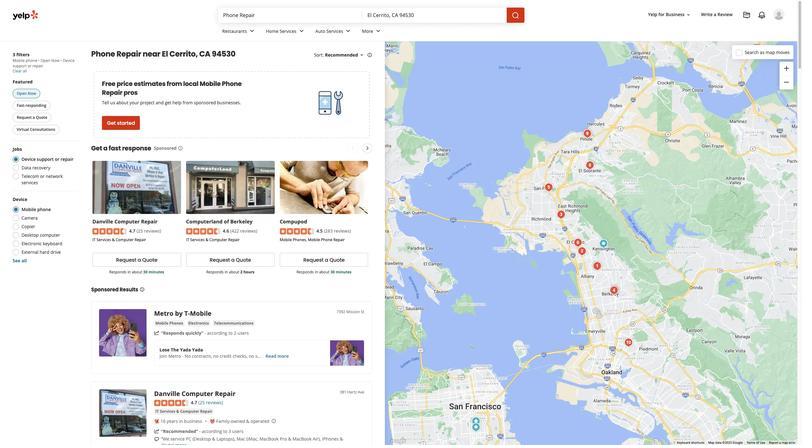 Task type: describe. For each thing, give the bounding box(es) containing it.
mobile inside the free price estimates from local mobile phone repair pros tell us about your project and get help from sponsored businesses.
[[200, 79, 221, 88]]

of for terms
[[756, 442, 759, 445]]

all for see all
[[21, 258, 27, 264]]

a for request a quote button corresponding to compupod
[[325, 257, 328, 264]]

write a review link
[[699, 9, 736, 20]]

1 horizontal spatial 16 info v2 image
[[178, 146, 183, 151]]

3r tek image
[[576, 245, 588, 258]]

request a quote button for compupod
[[280, 253, 368, 267]]

electronics
[[188, 321, 209, 327]]

home
[[266, 28, 279, 34]]

laptops),
[[217, 437, 236, 443]]

responds in about 30 minutes for danville computer repair
[[109, 270, 164, 275]]

phones
[[169, 321, 183, 327]]

minutes for compupod
[[336, 270, 352, 275]]

read more
[[266, 354, 289, 360]]

0 vertical spatial 2
[[240, 270, 243, 275]]

16 years in business
[[161, 419, 202, 425]]

keyboard shortcuts
[[677, 442, 705, 445]]

terms of use
[[747, 442, 766, 445]]

map data ©2023 google
[[709, 442, 743, 445]]

metro by t-mobile image
[[99, 310, 147, 357]]

tell
[[102, 100, 109, 106]]

1 vertical spatial danville computer repair link
[[154, 390, 236, 399]]

0 horizontal spatial phone
[[91, 49, 115, 59]]

repair down '4.5 (283 reviews)'
[[333, 238, 345, 243]]

0 vertical spatial device support or repair
[[13, 58, 75, 69]]

see all
[[13, 258, 27, 264]]

none field the near
[[368, 12, 502, 19]]

2 horizontal spatial phone
[[321, 238, 332, 243]]

quickly"
[[186, 331, 203, 337]]

(422
[[230, 228, 239, 234]]

ipads"
[[161, 443, 174, 446]]

1 vertical spatial 4.7 star rating image
[[154, 401, 188, 407]]

see
[[13, 258, 20, 264]]

google
[[733, 442, 743, 445]]

desktop computer
[[22, 232, 60, 238]]

featured
[[13, 79, 33, 85]]

search image
[[512, 12, 520, 19]]

phone repair near el cerrito, ca 94530
[[91, 49, 236, 59]]

fast-responding
[[17, 103, 46, 108]]

fast-responding button
[[13, 101, 50, 111]]

7392 mission st
[[337, 310, 364, 315]]

0 vertical spatial (25
[[137, 228, 143, 234]]

0 vertical spatial 3
[[13, 52, 15, 58]]

repair inside the free price estimates from local mobile phone repair pros tell us about your project and get help from sponsored businesses.
[[102, 88, 122, 97]]

danville computer repair image
[[99, 390, 147, 438]]

0 horizontal spatial or
[[28, 63, 31, 69]]

0 vertical spatial according
[[207, 331, 227, 337]]

computer down 4.6
[[209, 238, 227, 243]]

write a review
[[701, 12, 733, 18]]

google image
[[387, 438, 408, 446]]

"responds quickly" - according to 2 users
[[161, 331, 249, 337]]

a for request a quote button underneath fast-responding 'button'
[[33, 115, 35, 120]]

reviews) for computerland of berkeley
[[240, 228, 257, 234]]

responding
[[26, 103, 46, 108]]

compupod image
[[470, 416, 482, 428]]

hartz
[[347, 390, 357, 396]]

4.7 link
[[191, 400, 197, 407]]

compupod link
[[280, 218, 307, 225]]

search
[[745, 49, 759, 55]]

electronics link
[[187, 321, 210, 327]]

16 trending v2 image for "responds
[[154, 331, 159, 336]]

1 macbook from the left
[[260, 437, 279, 443]]

0 vertical spatial support
[[13, 63, 27, 69]]

metro by t-mobile link
[[154, 310, 212, 318]]

request for computerland of berkeley
[[210, 257, 230, 264]]

"we
[[161, 437, 169, 443]]

option group containing device
[[11, 197, 79, 264]]

4.5 star rating image
[[280, 229, 314, 235]]

- for no
[[182, 354, 184, 360]]

it for danville computer repair
[[92, 238, 96, 243]]

previous image
[[349, 145, 357, 152]]

lose
[[160, 347, 170, 354]]

computerland of berkeley image
[[609, 283, 621, 296]]

1 vertical spatial metro
[[168, 354, 181, 360]]

error
[[789, 442, 796, 445]]

7392
[[337, 310, 345, 315]]

data recovery
[[22, 165, 50, 171]]

open inside 'button'
[[17, 91, 27, 96]]

1 vertical spatial device
[[22, 156, 36, 162]]

0 horizontal spatial 4.7 star rating image
[[92, 229, 127, 235]]

map for error
[[782, 442, 788, 445]]

a right the report
[[779, 442, 781, 445]]

(25 reviews)
[[198, 400, 223, 406]]

2 yada from the left
[[192, 347, 203, 354]]

report
[[769, 442, 779, 445]]

air),
[[313, 437, 321, 443]]

30 for danville computer repair
[[143, 270, 148, 275]]

danville for bottom "danville computer repair" link
[[154, 390, 180, 399]]

contracts,
[[192, 354, 212, 360]]

mobile phone
[[22, 207, 51, 213]]

16 info v2 image
[[367, 53, 372, 58]]

1 vertical spatial according
[[202, 429, 222, 435]]

0 vertical spatial device
[[63, 58, 75, 63]]

0 vertical spatial metro
[[154, 310, 173, 318]]

more
[[362, 28, 373, 34]]

mobile up the electronics
[[190, 310, 212, 318]]

"recommended"
[[161, 429, 198, 435]]

0 vertical spatial open
[[41, 58, 50, 63]]

yelp for business button
[[646, 9, 694, 20]]

it services & computer repair inside it services & computer repair button
[[155, 409, 213, 415]]

st
[[361, 310, 364, 315]]

keyboard shortcuts button
[[677, 441, 705, 446]]

minutes for danville computer repair
[[149, 270, 164, 275]]

16 years in business v2 image
[[154, 420, 159, 425]]

16
[[161, 419, 166, 425]]

user actions element
[[643, 8, 794, 47]]

computer up 4.7 (25 reviews)
[[114, 218, 140, 225]]

drive
[[51, 250, 61, 256]]

2 vertical spatial device
[[13, 197, 27, 203]]

us
[[110, 100, 115, 106]]

clear all
[[13, 68, 27, 74]]

16 chevron down v2 image for recommended
[[359, 53, 364, 58]]

16 speech v2 image
[[154, 438, 159, 443]]

16 chevron down v2 image for yelp for business
[[686, 12, 691, 17]]

request inside featured group
[[17, 115, 32, 120]]

1 vertical spatial (25
[[198, 400, 205, 406]]

telecom or network services
[[22, 174, 63, 186]]

mac
[[237, 437, 245, 443]]

computerland of berkeley
[[186, 218, 253, 225]]

repair up 4.7 (25 reviews)
[[141, 218, 158, 225]]

pros
[[124, 88, 138, 97]]

terms
[[747, 442, 756, 445]]

"responds
[[161, 331, 184, 337]]

el
[[162, 49, 168, 59]]

2 • from the left
[[60, 58, 62, 63]]

services for it services & computer repair button
[[160, 409, 175, 415]]

get a fast response
[[91, 144, 151, 153]]

pc
[[186, 437, 191, 443]]

2 horizontal spatial or
[[55, 156, 59, 162]]

nerd crossing image
[[584, 159, 596, 172]]

request a quote for computerland of berkeley
[[210, 257, 251, 264]]

keyboard
[[677, 442, 690, 445]]

mobile phones
[[155, 321, 183, 327]]

mobile kangaroo - apple authorized image
[[609, 284, 621, 297]]

restaurants
[[222, 28, 247, 34]]

1 horizontal spatial from
[[183, 100, 193, 106]]

(283
[[324, 228, 333, 234]]

1 vertical spatial 3
[[229, 429, 231, 435]]

in for compupod
[[315, 270, 318, 275]]

mobile down 3 filters
[[13, 58, 25, 63]]

& inside button
[[176, 409, 179, 415]]

Find text field
[[223, 12, 357, 19]]

mobile phones, mobile phone repair
[[280, 238, 345, 243]]

price
[[117, 79, 133, 88]]

repair up (25 reviews) link
[[215, 390, 236, 399]]

sponsored for sponsored
[[154, 145, 177, 151]]

electronic
[[22, 241, 42, 247]]

quote for danville computer repair
[[142, 257, 157, 264]]

- for according
[[205, 331, 206, 337]]

phones,
[[293, 238, 307, 243]]

mobile down 4.5
[[308, 238, 320, 243]]

0 vertical spatial danville computer repair link
[[92, 218, 158, 225]]

4.7 for 4.7
[[191, 400, 197, 406]]

tyler b. image
[[774, 9, 785, 20]]

1 horizontal spatial to
[[229, 331, 233, 337]]

desktop
[[22, 232, 39, 238]]

"recommended" - according to 3 users
[[161, 429, 244, 435]]

sponsored for sponsored results
[[91, 287, 119, 294]]

4.5 (283 reviews)
[[317, 228, 351, 234]]

none field find
[[223, 12, 357, 19]]

auto services link
[[310, 23, 357, 41]]

help
[[172, 100, 182, 106]]



Task type: locate. For each thing, give the bounding box(es) containing it.
map for moves
[[766, 49, 775, 55]]

2 macbook from the left
[[293, 437, 312, 443]]

repair inside button
[[200, 409, 213, 415]]

option group containing jobs
[[11, 146, 79, 186]]

see all button
[[13, 258, 27, 264]]

1 vertical spatial to
[[223, 429, 227, 435]]

0 horizontal spatial get
[[91, 144, 102, 153]]

0 vertical spatial danville
[[92, 218, 113, 225]]

surprises.
[[255, 354, 276, 360]]

1 vertical spatial phone
[[37, 207, 51, 213]]

1 vertical spatial users
[[232, 429, 244, 435]]

mission
[[346, 310, 360, 315]]

phone for mobile phone
[[37, 207, 51, 213]]

business categories element
[[217, 23, 785, 41]]

quote down 4.7 (25 reviews)
[[142, 257, 157, 264]]

get inside button
[[107, 120, 116, 127]]

mobile down 4.5 star rating image at bottom left
[[280, 238, 292, 243]]

about inside the free price estimates from local mobile phone repair pros tell us about your project and get help from sponsored businesses.
[[116, 100, 128, 106]]

danville computer repair for top "danville computer repair" link
[[92, 218, 158, 225]]

0 horizontal spatial 4.7
[[129, 228, 135, 234]]

a down mobile phones, mobile phone repair
[[325, 257, 328, 264]]

wireless options image
[[591, 260, 604, 273], [591, 260, 604, 273]]

it services & computer repair down 4.7 (25 reviews)
[[92, 238, 146, 243]]

0 horizontal spatial macbook
[[260, 437, 279, 443]]

0 vertical spatial now
[[51, 58, 59, 63]]

about for compupod
[[319, 270, 330, 275]]

get started button
[[102, 116, 140, 130]]

review
[[718, 12, 733, 18]]

16 family owned v2 image
[[210, 420, 215, 425]]

1 vertical spatial get
[[91, 144, 102, 153]]

0 horizontal spatial danville
[[92, 218, 113, 225]]

16 chevron down v2 image left 16 info v2 icon at the left of the page
[[359, 53, 364, 58]]

sponsored results
[[91, 287, 138, 294]]

featured group
[[11, 79, 79, 136]]

a for write a review link
[[714, 12, 717, 18]]

1 horizontal spatial 4.7 star rating image
[[154, 401, 188, 407]]

1 horizontal spatial map
[[782, 442, 788, 445]]

0 horizontal spatial now
[[28, 91, 36, 96]]

request a quote down mobile phones, mobile phone repair
[[303, 257, 345, 264]]

request a quote button down mobile phones, mobile phone repair
[[280, 253, 368, 267]]

all for clear all
[[23, 68, 27, 74]]

2 horizontal spatial 24 chevron down v2 image
[[375, 27, 382, 35]]

users up the mac on the bottom left of the page
[[232, 429, 244, 435]]

1 30 from the left
[[143, 270, 148, 275]]

16 chevron down v2 image inside yelp for business button
[[686, 12, 691, 17]]

- left no
[[182, 354, 184, 360]]

1 vertical spatial -
[[182, 354, 184, 360]]

keyboard
[[43, 241, 62, 247]]

2 vertical spatial -
[[199, 429, 201, 435]]

support inside option group
[[37, 156, 54, 162]]

a left fast on the left top
[[103, 144, 108, 153]]

data
[[716, 442, 722, 445]]

1 horizontal spatial danville
[[154, 390, 180, 399]]

in
[[128, 270, 131, 275], [225, 270, 228, 275], [315, 270, 318, 275], [179, 419, 183, 425]]

16 trending v2 image down mobile phones button
[[154, 331, 159, 336]]

auto
[[316, 28, 325, 34]]

external hard drive
[[22, 250, 61, 256]]

4.7 for 4.7 (25 reviews)
[[129, 228, 135, 234]]

0 vertical spatial 16 info v2 image
[[178, 146, 183, 151]]

telecommunications
[[214, 321, 254, 327]]

device support or repair
[[13, 58, 75, 69], [22, 156, 74, 162]]

danville computer repair link up 4.7 (25 reviews)
[[92, 218, 158, 225]]

2 30 from the left
[[331, 270, 335, 275]]

1 vertical spatial device support or repair
[[22, 156, 74, 162]]

phone down (283
[[321, 238, 332, 243]]

0 horizontal spatial •
[[38, 58, 40, 63]]

free
[[102, 79, 115, 88]]

response
[[122, 144, 151, 153]]

about for computerland of berkeley
[[229, 270, 239, 275]]

to up laptops),
[[223, 429, 227, 435]]

computer down 4.7 (25 reviews)
[[116, 238, 134, 243]]

zoom in image
[[783, 65, 791, 72]]

recommended
[[325, 52, 358, 58]]

a for computerland of berkeley request a quote button
[[231, 257, 235, 264]]

1 horizontal spatial 3
[[229, 429, 231, 435]]

reviews) for danville computer repair
[[144, 228, 161, 234]]

it services & computer repair
[[92, 238, 146, 243], [186, 238, 240, 243], [155, 409, 213, 415]]

0 horizontal spatial sponsored
[[91, 287, 119, 294]]

1 horizontal spatial it
[[155, 409, 159, 415]]

1 horizontal spatial 2
[[240, 270, 243, 275]]

macbook left pro
[[260, 437, 279, 443]]

mobile phone • open now •
[[13, 58, 63, 63]]

1 • from the left
[[38, 58, 40, 63]]

1 vertical spatial option group
[[11, 197, 79, 264]]

a inside group
[[33, 115, 35, 120]]

1 horizontal spatial minutes
[[336, 270, 352, 275]]

1 horizontal spatial of
[[756, 442, 759, 445]]

get left started at the top
[[107, 120, 116, 127]]

get left fast on the left top
[[91, 144, 102, 153]]

1 horizontal spatial sponsored
[[154, 145, 177, 151]]

macbook left air),
[[293, 437, 312, 443]]

1 yada from the left
[[180, 347, 191, 354]]

1 no from the left
[[213, 354, 219, 360]]

yada up no
[[180, 347, 191, 354]]

ca
[[199, 49, 210, 59]]

24 chevron down v2 image inside more link
[[375, 27, 382, 35]]

1 horizontal spatial support
[[37, 156, 54, 162]]

1 none field from the left
[[223, 12, 357, 19]]

external
[[22, 250, 38, 256]]

years
[[167, 419, 178, 425]]

about for danville computer repair
[[132, 270, 142, 275]]

0 horizontal spatial from
[[167, 79, 182, 88]]

responds in about 30 minutes for compupod
[[297, 270, 352, 275]]

of up 4.6
[[224, 218, 229, 225]]

0 horizontal spatial 16 info v2 image
[[139, 288, 145, 293]]

or down "recovery"
[[40, 174, 45, 180]]

mobile inside option group
[[22, 207, 36, 213]]

16 trending v2 image
[[154, 331, 159, 336], [154, 430, 159, 435]]

yada up contracts,
[[192, 347, 203, 354]]

24 chevron down v2 image left auto
[[298, 27, 305, 35]]

in for danville computer repair
[[128, 270, 131, 275]]

phone for mobile phone • open now •
[[26, 58, 37, 63]]

repair up the us
[[102, 88, 122, 97]]

request up virtual
[[17, 115, 32, 120]]

terms of use link
[[747, 442, 766, 445]]

minutes
[[149, 270, 164, 275], [336, 270, 352, 275]]

recommended button
[[325, 52, 364, 58]]

responds in about 30 minutes
[[109, 270, 164, 275], [297, 270, 352, 275]]

request a quote button up responds in about 2 hours
[[186, 253, 275, 267]]

responds in about 2 hours
[[206, 270, 255, 275]]

map left error
[[782, 442, 788, 445]]

map
[[766, 49, 775, 55], [782, 442, 788, 445]]

0 vertical spatial 16 trending v2 image
[[154, 331, 159, 336]]

phone up businesses.
[[222, 79, 242, 88]]

mobile inside button
[[155, 321, 168, 327]]

1 vertical spatial 4.7
[[191, 400, 197, 406]]

data
[[22, 165, 31, 171]]

2 left 'hours'
[[240, 270, 243, 275]]

0 horizontal spatial 2
[[234, 331, 236, 337]]

copier
[[22, 224, 35, 230]]

24 chevron down v2 image right "auto services"
[[345, 27, 352, 35]]

danville computer repair for bottom "danville computer repair" link
[[154, 390, 236, 399]]

1 vertical spatial 16 info v2 image
[[139, 288, 145, 293]]

mission wireless image
[[470, 422, 482, 434]]

get for get a fast response
[[91, 144, 102, 153]]

get started
[[107, 120, 135, 127]]

3 responds from the left
[[297, 270, 314, 275]]

results
[[120, 287, 138, 294]]

0 vertical spatial repair
[[32, 63, 43, 69]]

danville for top "danville computer repair" link
[[92, 218, 113, 225]]

a right write
[[714, 12, 717, 18]]

0 vertical spatial all
[[23, 68, 27, 74]]

it for computerland of berkeley
[[186, 238, 189, 243]]

it services & computer repair up 16 years in business
[[155, 409, 213, 415]]

insta fix phone repair image
[[572, 237, 584, 249]]

0 vertical spatial to
[[229, 331, 233, 337]]

1 horizontal spatial 30
[[331, 270, 335, 275]]

1 vertical spatial sponsored
[[91, 287, 119, 294]]

velocity iphone repair image
[[555, 209, 568, 221]]

1 vertical spatial 2
[[234, 331, 236, 337]]

metro
[[154, 310, 173, 318], [168, 354, 181, 360]]

compupod
[[280, 218, 307, 225]]

projects image
[[743, 11, 751, 19]]

open now
[[17, 91, 36, 96]]

from left local
[[167, 79, 182, 88]]

it services & computer repair for danville
[[92, 238, 146, 243]]

itekh electronics image
[[543, 181, 555, 194]]

30 for compupod
[[331, 270, 335, 275]]

request a quote button down 4.7 (25 reviews)
[[92, 253, 181, 267]]

a for request a quote button corresponding to danville computer repair
[[138, 257, 141, 264]]

users
[[238, 331, 249, 337], [232, 429, 244, 435]]

electronic keyboard
[[22, 241, 62, 247]]

free price estimates from local mobile phone repair pros image
[[315, 87, 347, 118]]

danville computer repair
[[92, 218, 158, 225], [154, 390, 236, 399]]

1 horizontal spatial now
[[51, 58, 59, 63]]

request for danville computer repair
[[116, 257, 136, 264]]

0 horizontal spatial minutes
[[149, 270, 164, 275]]

1 horizontal spatial -
[[199, 429, 201, 435]]

request up responds in about 2 hours
[[210, 257, 230, 264]]

metro up the mobile phones
[[154, 310, 173, 318]]

request a quote up responds in about 2 hours
[[210, 257, 251, 264]]

1 horizontal spatial •
[[60, 58, 62, 63]]

sponsored right response
[[154, 145, 177, 151]]

24 chevron down v2 image for home services
[[298, 27, 305, 35]]

1 vertical spatial from
[[183, 100, 193, 106]]

computer inside button
[[180, 409, 199, 415]]

1 horizontal spatial responds in about 30 minutes
[[297, 270, 352, 275]]

0 horizontal spatial no
[[213, 354, 219, 360]]

1 vertical spatial now
[[28, 91, 36, 96]]

map right as
[[766, 49, 775, 55]]

1 vertical spatial 16 chevron down v2 image
[[359, 53, 364, 58]]

None search field
[[218, 8, 526, 23]]

recovery
[[32, 165, 50, 171]]

device support or repair up "recovery"
[[22, 156, 74, 162]]

1 24 chevron down v2 image from the left
[[298, 27, 305, 35]]

device support or repair down the filters
[[13, 58, 75, 69]]

a
[[714, 12, 717, 18], [33, 115, 35, 120], [103, 144, 108, 153], [138, 257, 141, 264], [231, 257, 235, 264], [325, 257, 328, 264], [779, 442, 781, 445]]

computerland
[[186, 218, 223, 225]]

(25 reviews) link
[[198, 400, 223, 407]]

1 horizontal spatial none field
[[368, 12, 502, 19]]

joe iphone unlock & repair services image
[[608, 285, 620, 297]]

0 horizontal spatial 30
[[143, 270, 148, 275]]

users down telecommunications button
[[238, 331, 249, 337]]

request a quote down 4.7 (25 reviews)
[[116, 257, 157, 264]]

- right "quickly""
[[205, 331, 206, 337]]

0 vertical spatial of
[[224, 218, 229, 225]]

30
[[143, 270, 148, 275], [331, 270, 335, 275]]

2 down telecommunications button
[[234, 331, 236, 337]]

1 horizontal spatial repair
[[61, 156, 74, 162]]

©2023
[[723, 442, 732, 445]]

support up "recovery"
[[37, 156, 54, 162]]

2 horizontal spatial -
[[205, 331, 206, 337]]

map region
[[383, 0, 802, 446]]

ave
[[358, 390, 364, 396]]

1 horizontal spatial 4.7
[[191, 400, 197, 406]]

request a quote for danville computer repair
[[116, 257, 157, 264]]

clear
[[13, 68, 22, 74]]

1 minutes from the left
[[149, 270, 164, 275]]

24 chevron down v2 image
[[298, 27, 305, 35], [345, 27, 352, 35], [375, 27, 382, 35]]

a down fast-responding 'button'
[[33, 115, 35, 120]]

0 vertical spatial phone
[[26, 58, 37, 63]]

computer up 4.7 link
[[182, 390, 213, 399]]

request a quote for compupod
[[303, 257, 345, 264]]

24 chevron down v2 image
[[248, 27, 256, 35]]

2 24 chevron down v2 image from the left
[[345, 27, 352, 35]]

credit
[[220, 354, 232, 360]]

1 vertical spatial map
[[782, 442, 788, 445]]

1 horizontal spatial no
[[249, 354, 254, 360]]

business
[[184, 419, 202, 425]]

phone up 'camera'
[[37, 207, 51, 213]]

no left credit
[[213, 354, 219, 360]]

2 minutes from the left
[[336, 270, 352, 275]]

yelp
[[648, 12, 658, 18]]

1 responds in about 30 minutes from the left
[[109, 270, 164, 275]]

services inside button
[[160, 409, 175, 415]]

all right see
[[21, 258, 27, 264]]

1 vertical spatial or
[[55, 156, 59, 162]]

and
[[156, 100, 164, 106]]

no right checks,
[[249, 354, 254, 360]]

0 horizontal spatial to
[[223, 429, 227, 435]]

group
[[780, 62, 794, 90]]

24 chevron down v2 image for more
[[375, 27, 382, 35]]

open now button
[[13, 89, 40, 98]]

info icon image
[[271, 419, 276, 424], [271, 419, 276, 424]]

for
[[659, 12, 665, 18]]

services for "auto services" link
[[326, 28, 343, 34]]

repair down (422
[[228, 238, 240, 243]]

danville computer repair up 4.7 link
[[154, 390, 236, 399]]

24 chevron down v2 image for auto services
[[345, 27, 352, 35]]

phone inside option group
[[37, 207, 51, 213]]

consultations
[[30, 127, 55, 132]]

quote up 'hours'
[[236, 257, 251, 264]]

world phones image
[[581, 127, 594, 140]]

24 chevron down v2 image inside "auto services" link
[[345, 27, 352, 35]]

restaurants link
[[217, 23, 261, 41]]

danville computer repair link up 4.7 link
[[154, 390, 236, 399]]

checks,
[[233, 354, 248, 360]]

device support or repair inside option group
[[22, 156, 74, 162]]

1 horizontal spatial get
[[107, 120, 116, 127]]

phone inside the free price estimates from local mobile phone repair pros tell us about your project and get help from sponsored businesses.
[[222, 79, 242, 88]]

your
[[130, 100, 139, 106]]

16 trending v2 image for "recommended"
[[154, 430, 159, 435]]

2 option group from the top
[[11, 197, 79, 264]]

1 horizontal spatial (25
[[198, 400, 205, 406]]

started
[[117, 120, 135, 127]]

or inside telecom or network services
[[40, 174, 45, 180]]

16 chevron down v2 image right business
[[686, 12, 691, 17]]

repair left near
[[117, 49, 141, 59]]

repair down 4.7 (25 reviews)
[[135, 238, 146, 243]]

mobile left the phones
[[155, 321, 168, 327]]

mobile right local
[[200, 79, 221, 88]]

danville computer repair up 4.7 (25 reviews)
[[92, 218, 158, 225]]

request up results
[[116, 257, 136, 264]]

0 vertical spatial option group
[[11, 146, 79, 186]]

metro down the the
[[168, 354, 181, 360]]

1 horizontal spatial macbook
[[293, 437, 312, 443]]

0 horizontal spatial of
[[224, 218, 229, 225]]

responds for computerland
[[206, 270, 224, 275]]

mobile up 'camera'
[[22, 207, 36, 213]]

381
[[340, 390, 346, 396]]

owned
[[231, 419, 245, 425]]

by
[[175, 310, 183, 318]]

computer network services image
[[597, 238, 610, 250]]

a up responds in about 2 hours
[[231, 257, 235, 264]]

94530
[[212, 49, 236, 59]]

3 24 chevron down v2 image from the left
[[375, 27, 382, 35]]

report a map error
[[769, 442, 796, 445]]

zoom out image
[[783, 79, 791, 86]]

3 left the filters
[[13, 52, 15, 58]]

more
[[278, 354, 289, 360]]

of for computerland
[[224, 218, 229, 225]]

repair inside option group
[[61, 156, 74, 162]]

according down telecommunications link
[[207, 331, 227, 337]]

•
[[38, 58, 40, 63], [60, 58, 62, 63]]

no
[[213, 354, 219, 360], [249, 354, 254, 360]]

request a quote down fast-responding 'button'
[[17, 115, 47, 120]]

24 chevron down v2 image inside home services link
[[298, 27, 305, 35]]

0 vertical spatial 4.7 star rating image
[[92, 229, 127, 235]]

4.7 star rating image
[[92, 229, 127, 235], [154, 401, 188, 407]]

2 no from the left
[[249, 354, 254, 360]]

or up network
[[55, 156, 59, 162]]

1 horizontal spatial 24 chevron down v2 image
[[345, 27, 352, 35]]

0 horizontal spatial map
[[766, 49, 775, 55]]

sponsored left results
[[91, 287, 119, 294]]

2 vertical spatial or
[[40, 174, 45, 180]]

4.7 (25 reviews)
[[129, 228, 161, 234]]

services for home services link
[[280, 28, 297, 34]]

16 chevron down v2 image inside recommended dropdown button
[[359, 53, 364, 58]]

or right "clear all"
[[28, 63, 31, 69]]

join
[[160, 354, 167, 360]]

computerland of berkeley link
[[186, 218, 253, 225]]

0 vertical spatial get
[[107, 120, 116, 127]]

None field
[[223, 12, 357, 19], [368, 12, 502, 19]]

quote for compupod
[[330, 257, 345, 264]]

it services & computer repair for computerland
[[186, 238, 240, 243]]

0 vertical spatial users
[[238, 331, 249, 337]]

option group
[[11, 146, 79, 186], [11, 197, 79, 264]]

request a quote button for computerland of berkeley
[[186, 253, 275, 267]]

notifications image
[[758, 11, 766, 19]]

1 horizontal spatial phone
[[222, 79, 242, 88]]

computer
[[40, 232, 60, 238]]

16 info v2 image
[[178, 146, 183, 151], [139, 288, 145, 293]]

next image
[[364, 145, 372, 152]]

repair right clear all link
[[32, 63, 43, 69]]

repair down (25 reviews)
[[200, 409, 213, 415]]

support down 3 filters
[[13, 63, 27, 69]]

quote inside featured group
[[36, 115, 47, 120]]

iphones
[[322, 437, 339, 443]]

16 chevron down v2 image
[[686, 12, 691, 17], [359, 53, 364, 58]]

0 horizontal spatial 16 chevron down v2 image
[[359, 53, 364, 58]]

quote down '4.5 (283 reviews)'
[[330, 257, 345, 264]]

16 trending v2 image up 16 speech v2 image
[[154, 430, 159, 435]]

-
[[205, 331, 206, 337], [182, 354, 184, 360], [199, 429, 201, 435]]

reviews) for compupod
[[334, 228, 351, 234]]

mobile
[[13, 58, 25, 63], [200, 79, 221, 88], [22, 207, 36, 213], [280, 238, 292, 243], [308, 238, 320, 243], [190, 310, 212, 318], [155, 321, 168, 327]]

repair up network
[[61, 156, 74, 162]]

world phones image
[[581, 127, 594, 140]]

1 16 trending v2 image from the top
[[154, 331, 159, 336]]

of left use
[[756, 442, 759, 445]]

responds for danville
[[109, 270, 127, 275]]

0 horizontal spatial repair
[[32, 63, 43, 69]]

project
[[140, 100, 155, 106]]

Near text field
[[368, 12, 502, 19]]

computer down 4.7 link
[[180, 409, 199, 415]]

1 horizontal spatial yada
[[192, 347, 203, 354]]

request for compupod
[[303, 257, 324, 264]]

2 responds in about 30 minutes from the left
[[297, 270, 352, 275]]

request a quote inside featured group
[[17, 115, 47, 120]]

2 none field from the left
[[368, 12, 502, 19]]

it inside button
[[155, 409, 159, 415]]

request down mobile phones, mobile phone repair
[[303, 257, 324, 264]]

phone up free
[[91, 49, 115, 59]]

read
[[266, 354, 276, 360]]

0 horizontal spatial responds
[[109, 270, 127, 275]]

get for get started
[[107, 120, 116, 127]]

1 vertical spatial support
[[37, 156, 54, 162]]

quote for computerland of berkeley
[[236, 257, 251, 264]]

telecommunications link
[[213, 321, 255, 327]]

according
[[207, 331, 227, 337], [202, 429, 222, 435]]

2 16 trending v2 image from the top
[[154, 430, 159, 435]]

1 option group from the top
[[11, 146, 79, 186]]

4.6 (422 reviews)
[[223, 228, 257, 234]]

- up "(desktop"
[[199, 429, 201, 435]]

now inside 'button'
[[28, 91, 36, 96]]

hard
[[40, 250, 49, 256]]

sponsored
[[194, 100, 216, 106]]

in for computerland of berkeley
[[225, 270, 228, 275]]

now
[[51, 58, 59, 63], [28, 91, 36, 96]]

request a quote button down fast-responding 'button'
[[13, 113, 51, 123]]

service
[[170, 437, 185, 443]]

1 vertical spatial repair
[[61, 156, 74, 162]]

fast
[[109, 144, 121, 153]]

operated
[[251, 419, 270, 425]]

0 horizontal spatial none field
[[223, 12, 357, 19]]

0 vertical spatial phone
[[91, 49, 115, 59]]

1 horizontal spatial responds
[[206, 270, 224, 275]]

virtual consultations
[[17, 127, 55, 132]]

phone down the filters
[[26, 58, 37, 63]]

it services & computer repair down 4.6 star rating image
[[186, 238, 240, 243]]

3 up laptops),
[[229, 429, 231, 435]]

write
[[701, 12, 713, 18]]

0 horizontal spatial support
[[13, 63, 27, 69]]

1 horizontal spatial or
[[40, 174, 45, 180]]

2 responds from the left
[[206, 270, 224, 275]]

1 vertical spatial all
[[21, 258, 27, 264]]

according down the "16 family owned v2" 'icon'
[[202, 429, 222, 435]]

1 responds from the left
[[109, 270, 127, 275]]

quote
[[36, 115, 47, 120], [142, 257, 157, 264], [236, 257, 251, 264], [330, 257, 345, 264]]

4.6 star rating image
[[186, 229, 220, 235]]

request a quote button for danville computer repair
[[92, 253, 181, 267]]

0 horizontal spatial open
[[17, 91, 27, 96]]

iphone repair squad image
[[622, 337, 635, 349]]

a down 4.7 (25 reviews)
[[138, 257, 141, 264]]

fast-
[[17, 103, 26, 108]]

from right help
[[183, 100, 193, 106]]



Task type: vqa. For each thing, say whether or not it's contained in the screenshot.
Los
no



